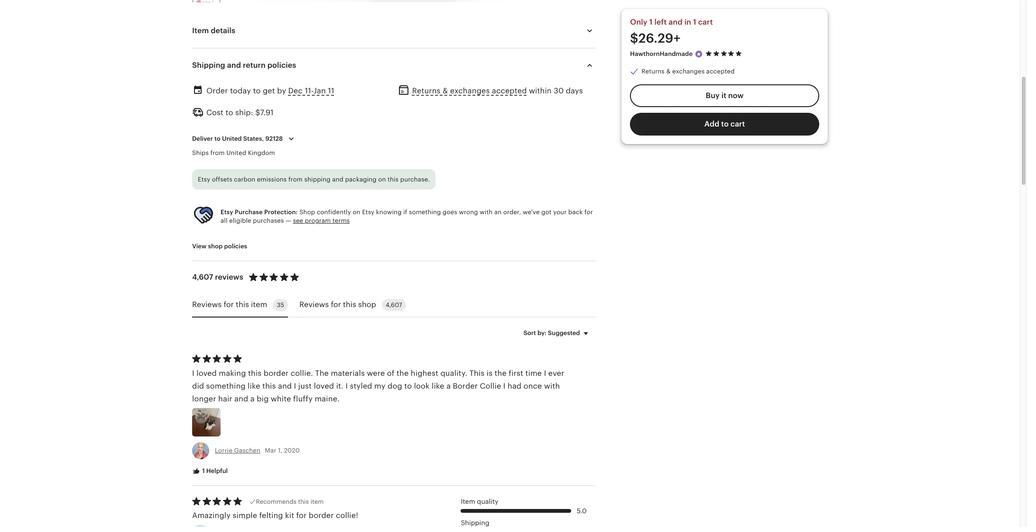 Task type: locate. For each thing, give the bounding box(es) containing it.
1 horizontal spatial cart
[[731, 119, 745, 128]]

2 reviews from the left
[[299, 300, 329, 309]]

1 horizontal spatial policies
[[268, 61, 296, 70]]

0 vertical spatial policies
[[268, 61, 296, 70]]

styled
[[350, 382, 372, 391]]

item left quality
[[461, 498, 475, 506]]

0 horizontal spatial border
[[264, 369, 289, 378]]

left
[[655, 17, 667, 26]]

0 horizontal spatial cart
[[698, 17, 713, 26]]

shop inside view shop policies button
[[208, 243, 223, 250]]

to inside i loved making this border collie. the materials were of the highest quality. this is the first time i ever did something like this and i just loved it. i styled my dog to look like a border collie i had once with longer hair and a big white fluffy maine.
[[404, 382, 412, 391]]

to inside button
[[721, 119, 729, 128]]

united inside dropdown button
[[222, 135, 242, 142]]

1 vertical spatial item
[[310, 499, 324, 506]]

like right look
[[432, 382, 444, 391]]

shop
[[208, 243, 223, 250], [358, 300, 376, 309]]

1 helpful
[[201, 468, 228, 475]]

0 horizontal spatial something
[[206, 382, 246, 391]]

0 vertical spatial item
[[251, 300, 267, 309]]

item quality
[[461, 498, 499, 506]]

1 horizontal spatial from
[[288, 176, 303, 183]]

0 vertical spatial with
[[480, 209, 493, 216]]

lorrie gaschen mar 1, 2020
[[215, 447, 300, 455]]

1 vertical spatial shipping
[[461, 520, 490, 527]]

shipping
[[304, 176, 331, 183]]

0 vertical spatial &
[[666, 68, 671, 75]]

is
[[487, 369, 493, 378]]

shipping down the item quality
[[461, 520, 490, 527]]

return
[[243, 61, 266, 70]]

1 horizontal spatial returns
[[642, 68, 665, 75]]

ships from united kingdom
[[192, 150, 275, 157]]

to left get
[[253, 86, 261, 95]]

tab list
[[192, 294, 595, 318]]

item inside item details dropdown button
[[192, 26, 209, 35]]

policies inside "dropdown button"
[[268, 61, 296, 70]]

1 vertical spatial accepted
[[492, 86, 527, 95]]

i left ever
[[544, 369, 546, 378]]

returns & exchanges accepted
[[642, 68, 735, 75]]

4,607
[[192, 273, 213, 282], [386, 302, 402, 309]]

item left 'details'
[[192, 26, 209, 35]]

2 horizontal spatial etsy
[[362, 209, 374, 216]]

0 horizontal spatial the
[[397, 369, 409, 378]]

etsy left knowing
[[362, 209, 374, 216]]

to right cost
[[226, 108, 233, 117]]

policies down eligible
[[224, 243, 247, 250]]

buy it now
[[706, 91, 744, 100]]

1 vertical spatial something
[[206, 382, 246, 391]]

if
[[403, 209, 407, 216]]

policies up by
[[268, 61, 296, 70]]

goes
[[443, 209, 457, 216]]

1 vertical spatial border
[[309, 512, 334, 521]]

1 vertical spatial returns
[[412, 86, 441, 95]]

from left shipping
[[288, 176, 303, 183]]

1 horizontal spatial 4,607
[[386, 302, 402, 309]]

1 left left
[[649, 17, 653, 26]]

1 horizontal spatial exchanges
[[672, 68, 705, 75]]

0 horizontal spatial shipping
[[192, 61, 225, 70]]

1 horizontal spatial accepted
[[706, 68, 735, 75]]

item left 35
[[251, 300, 267, 309]]

1 horizontal spatial loved
[[314, 382, 334, 391]]

lorrie gaschen link
[[215, 447, 260, 455]]

0 vertical spatial 4,607
[[192, 273, 213, 282]]

etsy up all
[[221, 209, 233, 216]]

sort by: suggested button
[[516, 324, 599, 343]]

shop
[[299, 209, 315, 216]]

cart right in
[[698, 17, 713, 26]]

0 vertical spatial on
[[378, 176, 386, 183]]

border left collie.
[[264, 369, 289, 378]]

returns for returns & exchanges accepted within 30 days
[[412, 86, 441, 95]]

my
[[374, 382, 386, 391]]

0 vertical spatial exchanges
[[672, 68, 705, 75]]

1 the from the left
[[397, 369, 409, 378]]

1 horizontal spatial like
[[432, 382, 444, 391]]

2020
[[284, 447, 300, 455]]

0 horizontal spatial a
[[250, 395, 255, 404]]

like
[[248, 382, 260, 391], [432, 382, 444, 391]]

1 horizontal spatial shop
[[358, 300, 376, 309]]

returns down hawthornhandmade link
[[642, 68, 665, 75]]

something up hair
[[206, 382, 246, 391]]

0 horizontal spatial exchanges
[[450, 86, 490, 95]]

shipping and return policies button
[[184, 54, 604, 77]]

0 vertical spatial border
[[264, 369, 289, 378]]

1 left helpful
[[202, 468, 205, 475]]

united
[[222, 135, 242, 142], [226, 150, 246, 157]]

0 vertical spatial loved
[[197, 369, 217, 378]]

with down ever
[[544, 382, 560, 391]]

united for to
[[222, 135, 242, 142]]

0 horizontal spatial shop
[[208, 243, 223, 250]]

0 vertical spatial accepted
[[706, 68, 735, 75]]

highest
[[411, 369, 438, 378]]

to inside dropdown button
[[214, 135, 221, 142]]

loved up did
[[197, 369, 217, 378]]

1 vertical spatial policies
[[224, 243, 247, 250]]

cart right add
[[731, 119, 745, 128]]

0 horizontal spatial like
[[248, 382, 260, 391]]

quality
[[477, 498, 499, 506]]

0 horizontal spatial 1
[[202, 468, 205, 475]]

0 vertical spatial item
[[192, 26, 209, 35]]

item right the "recommends"
[[310, 499, 324, 506]]

4,607 reviews
[[192, 273, 243, 282]]

from
[[210, 150, 225, 157], [288, 176, 303, 183]]

protection:
[[264, 209, 298, 216]]

0 vertical spatial shipping
[[192, 61, 225, 70]]

simple
[[233, 512, 257, 521]]

exchanges for returns & exchanges accepted within 30 days
[[450, 86, 490, 95]]

from right ships
[[210, 150, 225, 157]]

see program terms link
[[293, 217, 350, 224]]

days
[[566, 86, 583, 95]]

hawthornhandmade
[[630, 50, 693, 57]]

reviews down 4,607 reviews in the left of the page
[[192, 300, 222, 309]]

0 horizontal spatial with
[[480, 209, 493, 216]]

2 horizontal spatial 1
[[693, 17, 696, 26]]

time
[[525, 369, 542, 378]]

1 vertical spatial cart
[[731, 119, 745, 128]]

the
[[397, 369, 409, 378], [495, 369, 507, 378]]

a left big
[[250, 395, 255, 404]]

border inside i loved making this border collie. the materials were of the highest quality. this is the first time i ever did something like this and i just loved it. i styled my dog to look like a border collie i had once with longer hair and a big white fluffy maine.
[[264, 369, 289, 378]]

all
[[221, 217, 228, 224]]

& for returns & exchanges accepted
[[666, 68, 671, 75]]

shipping for shipping and return policies
[[192, 61, 225, 70]]

1 horizontal spatial reviews
[[299, 300, 329, 309]]

0 horizontal spatial accepted
[[492, 86, 527, 95]]

shipping
[[192, 61, 225, 70], [461, 520, 490, 527]]

0 vertical spatial a
[[447, 382, 451, 391]]

30
[[554, 86, 564, 95]]

today
[[230, 86, 251, 95]]

with inside i loved making this border collie. the materials were of the highest quality. this is the first time i ever did something like this and i just loved it. i styled my dog to look like a border collie i had once with longer hair and a big white fluffy maine.
[[544, 382, 560, 391]]

1 horizontal spatial item
[[461, 498, 475, 506]]

returns
[[642, 68, 665, 75], [412, 86, 441, 95]]

deliver to united states, 92128 button
[[185, 129, 304, 149]]

1 vertical spatial united
[[226, 150, 246, 157]]

0 vertical spatial cart
[[698, 17, 713, 26]]

view details of this review photo by lorrie gaschen image
[[192, 409, 221, 437]]

0 horizontal spatial 4,607
[[192, 273, 213, 282]]

this
[[388, 176, 399, 183], [236, 300, 249, 309], [343, 300, 356, 309], [248, 369, 262, 378], [262, 382, 276, 391], [298, 499, 309, 506]]

with left an in the left of the page
[[480, 209, 493, 216]]

the right is
[[495, 369, 507, 378]]

and
[[669, 17, 683, 26], [227, 61, 241, 70], [332, 176, 344, 183], [278, 382, 292, 391], [234, 395, 248, 404]]

4,607 for 4,607 reviews
[[192, 273, 213, 282]]

to
[[253, 86, 261, 95], [226, 108, 233, 117], [721, 119, 729, 128], [214, 135, 221, 142], [404, 382, 412, 391]]

on right confidently
[[353, 209, 360, 216]]

to right add
[[721, 119, 729, 128]]

1 horizontal spatial something
[[409, 209, 441, 216]]

loved down the
[[314, 382, 334, 391]]

to right dog
[[404, 382, 412, 391]]

shipping for shipping
[[461, 520, 490, 527]]

35
[[277, 302, 284, 309]]

returns down shipping and return policies "dropdown button"
[[412, 86, 441, 95]]

1 vertical spatial shop
[[358, 300, 376, 309]]

united up ships from united kingdom
[[222, 135, 242, 142]]

cart
[[698, 17, 713, 26], [731, 119, 745, 128]]

purchase.
[[400, 176, 430, 183]]

0 vertical spatial united
[[222, 135, 242, 142]]

1 horizontal spatial the
[[495, 369, 507, 378]]

see
[[293, 217, 303, 224]]

1 horizontal spatial item
[[310, 499, 324, 506]]

loved
[[197, 369, 217, 378], [314, 382, 334, 391]]

tab list containing reviews for this item
[[192, 294, 595, 318]]

i left had
[[503, 382, 506, 391]]

reviews right 35
[[299, 300, 329, 309]]

1 vertical spatial item
[[461, 498, 475, 506]]

in
[[684, 17, 691, 26]]

1 right in
[[693, 17, 696, 26]]

1 horizontal spatial a
[[447, 382, 451, 391]]

cost to ship: $ 7.91
[[206, 108, 274, 117]]

i up did
[[192, 369, 194, 378]]

accepted up it
[[706, 68, 735, 75]]

order
[[206, 86, 228, 95]]

1 vertical spatial on
[[353, 209, 360, 216]]

1 horizontal spatial etsy
[[221, 209, 233, 216]]

0 horizontal spatial on
[[353, 209, 360, 216]]

etsy offsets carbon emissions from shipping and packaging on this purchase.
[[198, 176, 430, 183]]

dec
[[288, 86, 303, 95]]

shipping inside "dropdown button"
[[192, 61, 225, 70]]

0 horizontal spatial from
[[210, 150, 225, 157]]

to for cost to ship: $ 7.91
[[226, 108, 233, 117]]

shipping up the order at the left of page
[[192, 61, 225, 70]]

accepted
[[706, 68, 735, 75], [492, 86, 527, 95]]

to right deliver
[[214, 135, 221, 142]]

and left return
[[227, 61, 241, 70]]

shipping and return policies
[[192, 61, 296, 70]]

4,607 for 4,607
[[386, 302, 402, 309]]

0 horizontal spatial item
[[192, 26, 209, 35]]

returns & exchanges accepted within 30 days
[[412, 86, 583, 95]]

for inside shop confidently on etsy knowing if something goes wrong with an order, we've got your back for all eligible purchases —
[[585, 209, 593, 216]]

1 vertical spatial exchanges
[[450, 86, 490, 95]]

united down deliver to united states, 92128
[[226, 150, 246, 157]]

i left just in the left bottom of the page
[[294, 382, 296, 391]]

a down 'quality.' at the left of page
[[447, 382, 451, 391]]

0 horizontal spatial reviews
[[192, 300, 222, 309]]

0 vertical spatial returns
[[642, 68, 665, 75]]

border left collie!
[[309, 512, 334, 521]]

0 horizontal spatial returns
[[412, 86, 441, 95]]

1 horizontal spatial &
[[666, 68, 671, 75]]

like up big
[[248, 382, 260, 391]]

1 vertical spatial with
[[544, 382, 560, 391]]

cost
[[206, 108, 224, 117]]

on
[[378, 176, 386, 183], [353, 209, 360, 216]]

for
[[585, 209, 593, 216], [224, 300, 234, 309], [331, 300, 341, 309], [296, 512, 307, 521]]

item
[[192, 26, 209, 35], [461, 498, 475, 506]]

1 horizontal spatial shipping
[[461, 520, 490, 527]]

1 reviews from the left
[[192, 300, 222, 309]]

0 vertical spatial shop
[[208, 243, 223, 250]]

on right packaging
[[378, 176, 386, 183]]

0 horizontal spatial loved
[[197, 369, 217, 378]]

0 horizontal spatial etsy
[[198, 176, 210, 183]]

0 horizontal spatial policies
[[224, 243, 247, 250]]

only
[[630, 17, 648, 26]]

first
[[509, 369, 523, 378]]

the right of
[[397, 369, 409, 378]]

1 horizontal spatial on
[[378, 176, 386, 183]]

1 vertical spatial &
[[443, 86, 448, 95]]

recommends this item
[[256, 499, 324, 506]]

i right it.
[[346, 382, 348, 391]]

1 horizontal spatial with
[[544, 382, 560, 391]]

0 vertical spatial from
[[210, 150, 225, 157]]

reviews for this item
[[192, 300, 267, 309]]

0 vertical spatial something
[[409, 209, 441, 216]]

and inside "dropdown button"
[[227, 61, 241, 70]]

etsy left offsets
[[198, 176, 210, 183]]

something
[[409, 209, 441, 216], [206, 382, 246, 391]]

& for returns & exchanges accepted within 30 days
[[443, 86, 448, 95]]

1
[[649, 17, 653, 26], [693, 17, 696, 26], [202, 468, 205, 475]]

add to cart
[[704, 119, 745, 128]]

something right if
[[409, 209, 441, 216]]

deliver to united states, 92128
[[192, 135, 283, 142]]

and left in
[[669, 17, 683, 26]]

0 horizontal spatial &
[[443, 86, 448, 95]]

$
[[255, 108, 260, 117]]

buy
[[706, 91, 720, 100]]

1 vertical spatial a
[[250, 395, 255, 404]]

accepted left within
[[492, 86, 527, 95]]

1 vertical spatial 4,607
[[386, 302, 402, 309]]

states,
[[243, 135, 264, 142]]



Task type: vqa. For each thing, say whether or not it's contained in the screenshot.
"Kingdom"
yes



Task type: describe. For each thing, give the bounding box(es) containing it.
border
[[453, 382, 478, 391]]

dec 11-jan 11 button
[[288, 84, 334, 98]]

it.
[[336, 382, 344, 391]]

view
[[192, 243, 207, 250]]

it
[[722, 91, 726, 100]]

2 like from the left
[[432, 382, 444, 391]]

etsy purchase protection:
[[221, 209, 298, 216]]

shop inside tab list
[[358, 300, 376, 309]]

gaschen
[[234, 447, 260, 455]]

add
[[704, 119, 719, 128]]

materials
[[331, 369, 365, 378]]

were
[[367, 369, 385, 378]]

on inside shop confidently on etsy knowing if something goes wrong with an order, we've got your back for all eligible purchases —
[[353, 209, 360, 216]]

cart inside button
[[731, 119, 745, 128]]

an
[[494, 209, 502, 216]]

now
[[728, 91, 744, 100]]

once
[[524, 382, 542, 391]]

offsets
[[212, 176, 232, 183]]

1 vertical spatial from
[[288, 176, 303, 183]]

helpful
[[206, 468, 228, 475]]

item details
[[192, 26, 235, 35]]

1 like from the left
[[248, 382, 260, 391]]

ever
[[548, 369, 564, 378]]

returns for returns & exchanges accepted
[[642, 68, 665, 75]]

view shop policies
[[192, 243, 247, 250]]

something inside shop confidently on etsy knowing if something goes wrong with an order, we've got your back for all eligible purchases —
[[409, 209, 441, 216]]

item for item details
[[192, 26, 209, 35]]

1 vertical spatial loved
[[314, 382, 334, 391]]

purchases
[[253, 217, 284, 224]]

and right shipping
[[332, 176, 344, 183]]

kit
[[285, 512, 294, 521]]

big
[[257, 395, 269, 404]]

back
[[568, 209, 583, 216]]

united for from
[[226, 150, 246, 157]]

this
[[470, 369, 485, 378]]

etsy for etsy offsets carbon emissions from shipping and packaging on this purchase.
[[198, 176, 210, 183]]

emissions
[[257, 176, 287, 183]]

accepted for returns & exchanges accepted within 30 days
[[492, 86, 527, 95]]

packaging
[[345, 176, 377, 183]]

reviews for reviews for this item
[[192, 300, 222, 309]]

1 horizontal spatial 1
[[649, 17, 653, 26]]

reviews for reviews for this shop
[[299, 300, 329, 309]]

jan
[[314, 86, 326, 95]]

view shop policies button
[[185, 238, 254, 255]]

5.0
[[577, 507, 587, 515]]

white
[[271, 395, 291, 404]]

your
[[553, 209, 567, 216]]

1,
[[278, 447, 282, 455]]

confidently
[[317, 209, 351, 216]]

2 the from the left
[[495, 369, 507, 378]]

policies inside button
[[224, 243, 247, 250]]

1 horizontal spatial border
[[309, 512, 334, 521]]

etsy inside shop confidently on etsy knowing if something goes wrong with an order, we've got your back for all eligible purchases —
[[362, 209, 374, 216]]

maine.
[[315, 395, 340, 404]]

suggested
[[548, 330, 580, 337]]

buy it now button
[[630, 84, 819, 107]]

and right hair
[[234, 395, 248, 404]]

longer
[[192, 395, 216, 404]]

order,
[[503, 209, 521, 216]]

hawthornhandmade link
[[630, 50, 693, 57]]

etsy for etsy purchase protection:
[[221, 209, 233, 216]]

92128
[[265, 135, 283, 142]]

exchanges for returns & exchanges accepted
[[672, 68, 705, 75]]

did
[[192, 382, 204, 391]]

item for item quality
[[461, 498, 475, 506]]

carbon
[[234, 176, 255, 183]]

accepted for returns & exchanges accepted
[[706, 68, 735, 75]]

7.91
[[260, 108, 274, 117]]

1 helpful button
[[185, 463, 235, 480]]

to for add to cart
[[721, 119, 729, 128]]

amazingly simple felting kit for border collie!
[[192, 512, 358, 521]]

just
[[298, 382, 312, 391]]

border collie needle felting kit felting for beginners image 10 image
[[192, 0, 221, 15]]

had
[[508, 382, 522, 391]]

by:
[[538, 330, 547, 337]]

collie.
[[291, 369, 313, 378]]

1 inside button
[[202, 468, 205, 475]]

the
[[315, 369, 329, 378]]

with inside shop confidently on etsy knowing if something goes wrong with an order, we've got your back for all eligible purchases —
[[480, 209, 493, 216]]

something inside i loved making this border collie. the materials were of the highest quality. this is the first time i ever did something like this and i just loved it. i styled my dog to look like a border collie i had once with longer hair and a big white fluffy maine.
[[206, 382, 246, 391]]

details
[[211, 26, 235, 35]]

program
[[305, 217, 331, 224]]

fluffy
[[293, 395, 313, 404]]

recommends
[[256, 499, 297, 506]]

0 horizontal spatial item
[[251, 300, 267, 309]]

got
[[541, 209, 552, 216]]

ships
[[192, 150, 209, 157]]

get
[[263, 86, 275, 95]]

within
[[529, 86, 552, 95]]

shop confidently on etsy knowing if something goes wrong with an order, we've got your back for all eligible purchases —
[[221, 209, 593, 224]]

of
[[387, 369, 395, 378]]

collie
[[480, 382, 501, 391]]

only 1 left and in 1 cart $26.29+
[[630, 17, 713, 45]]

cart inside 'only 1 left and in 1 cart $26.29+'
[[698, 17, 713, 26]]

ship:
[[235, 108, 253, 117]]

kingdom
[[248, 150, 275, 157]]

i loved making this border collie. the materials were of the highest quality. this is the first time i ever did something like this and i just loved it. i styled my dog to look like a border collie i had once with longer hair and a big white fluffy maine.
[[192, 369, 564, 404]]

eligible
[[229, 217, 251, 224]]

order today to get by dec 11-jan 11
[[206, 86, 334, 95]]

we've
[[523, 209, 540, 216]]

by
[[277, 86, 286, 95]]

deliver
[[192, 135, 213, 142]]

$26.29+
[[630, 30, 681, 45]]

look
[[414, 382, 430, 391]]

purchase
[[235, 209, 263, 216]]

to for deliver to united states, 92128
[[214, 135, 221, 142]]

11
[[328, 86, 334, 95]]

sort by: suggested
[[524, 330, 580, 337]]

collie!
[[336, 512, 358, 521]]

item details button
[[184, 19, 604, 42]]

and inside 'only 1 left and in 1 cart $26.29+'
[[669, 17, 683, 26]]

star_seller image
[[695, 50, 703, 58]]

and up white
[[278, 382, 292, 391]]



